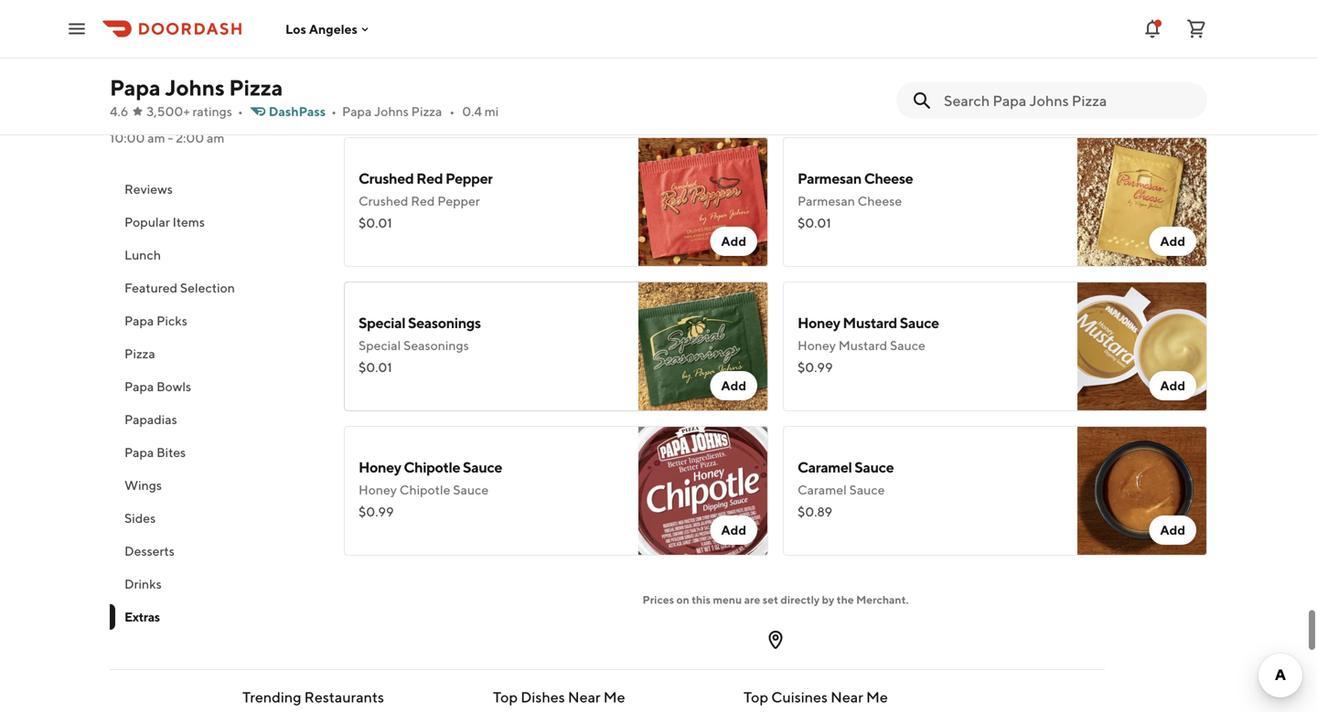 Task type: vqa. For each thing, say whether or not it's contained in the screenshot.
Papa Johns Pizza • 0.4 mi's Papa
yes



Task type: describe. For each thing, give the bounding box(es) containing it.
add for honey chipotle sauce
[[721, 523, 746, 538]]

ratings
[[193, 104, 232, 119]]

1 vertical spatial mustard
[[839, 338, 887, 353]]

papa picks button
[[110, 305, 322, 338]]

pizza for papa johns pizza
[[229, 75, 283, 101]]

cream cheese icing image
[[1078, 0, 1208, 123]]

honey chipotle sauce image
[[639, 426, 768, 556]]

extras
[[124, 610, 160, 625]]

add for crushed red pepper
[[721, 234, 746, 249]]

$0.01 for parmesan cheese
[[798, 215, 831, 231]]

2 caramel from the top
[[798, 483, 847, 498]]

popular
[[124, 215, 170, 230]]

trending
[[242, 689, 301, 706]]

featured selection
[[124, 280, 235, 295]]

papa for papa johns pizza
[[110, 75, 161, 101]]

10:00
[[110, 130, 145, 145]]

add button for parmesan cheese
[[1149, 227, 1197, 256]]

desserts button
[[110, 535, 322, 568]]

cream
[[798, 49, 837, 64]]

add button for honey chipotle sauce
[[710, 516, 757, 545]]

me for top dishes near me
[[604, 689, 625, 706]]

1 caramel from the top
[[798, 459, 852, 476]]

papa for papa picks
[[124, 313, 154, 328]]

$0.89
[[798, 505, 833, 520]]

parmesan cheese parmesan cheese $0.01
[[798, 170, 913, 231]]

$0.99 for honey chipotle sauce
[[359, 505, 394, 520]]

3,500+
[[147, 104, 190, 119]]

add button for special seasonings
[[710, 371, 757, 401]]

papa bites button
[[110, 436, 322, 469]]

caramel sauce caramel sauce $0.89
[[798, 459, 894, 520]]

1 • from the left
[[238, 104, 243, 119]]

papadias button
[[110, 403, 322, 436]]

papa bowls button
[[110, 370, 322, 403]]

drinks
[[124, 577, 162, 592]]

set
[[763, 594, 778, 607]]

top cuisines near me
[[744, 689, 888, 706]]

papadias
[[124, 412, 177, 427]]

add for honey mustard sauce
[[1160, 378, 1186, 393]]

honey chipotle sauce honey chipotle sauce $0.99
[[359, 459, 502, 520]]

restaurants
[[304, 689, 384, 706]]

pizza for papa johns pizza • 0.4 mi
[[411, 104, 442, 119]]

Item Search search field
[[944, 91, 1193, 111]]

popular items button
[[110, 206, 322, 239]]

cheese for parmesan
[[864, 170, 913, 187]]

desserts
[[124, 544, 175, 559]]

prices on this menu are set directly by the merchant .
[[643, 594, 909, 607]]

papa johns pizza
[[110, 75, 283, 101]]

los angeles button
[[285, 21, 372, 36]]

0 items, open order cart image
[[1186, 18, 1208, 40]]

honey mustard sauce image
[[1078, 282, 1208, 412]]

lunch button
[[110, 239, 322, 272]]

top dishes near me
[[493, 689, 625, 706]]

3 • from the left
[[450, 104, 455, 119]]

featured selection button
[[110, 272, 322, 305]]

los
[[285, 21, 306, 36]]

wings
[[124, 478, 162, 493]]

reviews button
[[110, 173, 322, 206]]

top for top cuisines near me
[[744, 689, 768, 706]]

add for special seasonings
[[721, 378, 746, 393]]

featured
[[124, 280, 178, 295]]

trending restaurants
[[242, 689, 384, 706]]

merchant
[[856, 594, 906, 607]]

$0.01 for special seasonings
[[359, 360, 392, 375]]

-
[[168, 130, 173, 145]]

add button for crushed red pepper
[[710, 227, 757, 256]]

near for cuisines
[[831, 689, 863, 706]]

picks
[[156, 313, 187, 328]]

dashpass •
[[269, 104, 337, 119]]

papa for papa bowls
[[124, 379, 154, 394]]

full
[[110, 107, 142, 129]]

angeles
[[309, 21, 358, 36]]

johns for papa johns pizza • 0.4 mi
[[374, 104, 409, 119]]

parmesan cheese image
[[1078, 137, 1208, 267]]

are
[[744, 594, 760, 607]]

papa for papa bites
[[124, 445, 154, 460]]

the
[[837, 594, 854, 607]]

1 parmesan from the top
[[798, 170, 862, 187]]

menu
[[146, 107, 195, 129]]

mi
[[485, 104, 499, 119]]

2 vertical spatial cheese
[[858, 193, 902, 209]]

sides button
[[110, 502, 322, 535]]

3,500+ ratings •
[[147, 104, 243, 119]]

0 vertical spatial red
[[416, 170, 443, 187]]

selection
[[180, 280, 235, 295]]



Task type: locate. For each thing, give the bounding box(es) containing it.
cheese
[[839, 49, 884, 64], [864, 170, 913, 187], [858, 193, 902, 209]]

lunch
[[124, 247, 161, 263]]

1 vertical spatial special
[[359, 338, 401, 353]]

1 me from the left
[[604, 689, 625, 706]]

• right ratings
[[238, 104, 243, 119]]

1 am from the left
[[147, 130, 165, 145]]

johns for papa johns pizza
[[165, 75, 225, 101]]

0 vertical spatial special
[[359, 314, 405, 332]]

1 top from the left
[[493, 689, 518, 706]]

0 horizontal spatial top
[[493, 689, 518, 706]]

chipotle
[[404, 459, 460, 476], [400, 483, 450, 498]]

1 horizontal spatial top
[[744, 689, 768, 706]]

0 vertical spatial seasonings
[[408, 314, 481, 332]]

2 vertical spatial pizza
[[124, 346, 155, 361]]

papa bites
[[124, 445, 186, 460]]

popular items
[[124, 215, 205, 230]]

$0.01 inside crushed red pepper crushed red pepper $0.01
[[359, 215, 392, 231]]

0 vertical spatial parmesan
[[798, 170, 862, 187]]

• left 0.4
[[450, 104, 455, 119]]

2 top from the left
[[744, 689, 768, 706]]

sauce
[[900, 314, 939, 332], [890, 338, 926, 353], [463, 459, 502, 476], [855, 459, 894, 476], [453, 483, 489, 498], [849, 483, 885, 498]]

1 vertical spatial cheese
[[864, 170, 913, 187]]

1 special from the top
[[359, 314, 405, 332]]

0.4
[[462, 104, 482, 119]]

caramel sauce image
[[1078, 426, 1208, 556]]

1 vertical spatial seasonings
[[403, 338, 469, 353]]

near right cuisines
[[831, 689, 863, 706]]

$0.99 inside honey mustard sauce honey mustard sauce $0.99
[[798, 360, 833, 375]]

honey
[[798, 314, 840, 332], [798, 338, 836, 353], [359, 459, 401, 476], [359, 483, 397, 498]]

jalapeño peppers
[[359, 16, 473, 33]]

1 vertical spatial caramel
[[798, 483, 847, 498]]

0 vertical spatial pizza
[[229, 75, 283, 101]]

notification bell image
[[1142, 18, 1164, 40]]

cream cheese icing
[[798, 49, 915, 64]]

1 vertical spatial crushed
[[359, 193, 408, 209]]

drinks button
[[110, 568, 322, 601]]

4.6
[[110, 104, 128, 119]]

caramel
[[798, 459, 852, 476], [798, 483, 847, 498]]

mustard
[[843, 314, 897, 332], [839, 338, 887, 353]]

2 near from the left
[[831, 689, 863, 706]]

$0.99 for honey mustard sauce
[[798, 360, 833, 375]]

pizza down papa picks
[[124, 346, 155, 361]]

1 horizontal spatial me
[[866, 689, 888, 706]]

special
[[359, 314, 405, 332], [359, 338, 401, 353]]

$0.01
[[359, 215, 392, 231], [798, 215, 831, 231], [359, 360, 392, 375]]

papa
[[110, 75, 161, 101], [342, 104, 372, 119], [124, 313, 154, 328], [124, 379, 154, 394], [124, 445, 154, 460]]

1 near from the left
[[568, 689, 601, 706]]

near right dishes
[[568, 689, 601, 706]]

am left -
[[147, 130, 165, 145]]

papa bowls
[[124, 379, 191, 394]]

$0.01 inside parmesan cheese parmesan cheese $0.01
[[798, 215, 831, 231]]

items
[[172, 215, 205, 230]]

0 vertical spatial caramel
[[798, 459, 852, 476]]

0 vertical spatial johns
[[165, 75, 225, 101]]

add button for caramel sauce
[[1149, 516, 1197, 545]]

this
[[692, 594, 711, 607]]

am right 2:00
[[207, 130, 225, 145]]

0 vertical spatial $0.99
[[798, 360, 833, 375]]

bites
[[156, 445, 186, 460]]

special seasonings special seasonings $0.01
[[359, 314, 481, 375]]

1 horizontal spatial am
[[207, 130, 225, 145]]

jalapeño peppers image
[[639, 0, 768, 123]]

1 vertical spatial $0.99
[[359, 505, 394, 520]]

0 vertical spatial crushed
[[359, 170, 414, 187]]

parmesan
[[798, 170, 862, 187], [798, 193, 855, 209]]

papa picks
[[124, 313, 187, 328]]

johns up 3,500+ ratings •
[[165, 75, 225, 101]]

me right dishes
[[604, 689, 625, 706]]

wings button
[[110, 469, 322, 502]]

pepper
[[446, 170, 493, 187], [437, 193, 480, 209]]

papa left bowls
[[124, 379, 154, 394]]

pizza
[[229, 75, 283, 101], [411, 104, 442, 119], [124, 346, 155, 361]]

• right dashpass
[[331, 104, 337, 119]]

bowls
[[156, 379, 191, 394]]

red
[[416, 170, 443, 187], [411, 193, 435, 209]]

2 parmesan from the top
[[798, 193, 855, 209]]

0 horizontal spatial me
[[604, 689, 625, 706]]

pizza left 0.4
[[411, 104, 442, 119]]

papa left picks
[[124, 313, 154, 328]]

sides
[[124, 511, 156, 526]]

papa johns pizza • 0.4 mi
[[342, 104, 499, 119]]

0 horizontal spatial johns
[[165, 75, 225, 101]]

me for top cuisines near me
[[866, 689, 888, 706]]

johns
[[165, 75, 225, 101], [374, 104, 409, 119]]

0 vertical spatial pepper
[[446, 170, 493, 187]]

1 horizontal spatial pizza
[[229, 75, 283, 101]]

pizza up dashpass
[[229, 75, 283, 101]]

1 vertical spatial chipotle
[[400, 483, 450, 498]]

1 vertical spatial pepper
[[437, 193, 480, 209]]

full menu 10:00 am - 2:00 am
[[110, 107, 225, 145]]

me
[[604, 689, 625, 706], [866, 689, 888, 706]]

papa right 'dashpass •'
[[342, 104, 372, 119]]

0 vertical spatial mustard
[[843, 314, 897, 332]]

near
[[568, 689, 601, 706], [831, 689, 863, 706]]

dishes
[[521, 689, 565, 706]]

0 vertical spatial chipotle
[[404, 459, 460, 476]]

directly
[[781, 594, 820, 607]]

crushed red pepper image
[[639, 137, 768, 267]]

jalapeño
[[359, 16, 417, 33]]

0 horizontal spatial near
[[568, 689, 601, 706]]

2 am from the left
[[207, 130, 225, 145]]

2 • from the left
[[331, 104, 337, 119]]

me right cuisines
[[866, 689, 888, 706]]

add button for honey mustard sauce
[[1149, 371, 1197, 401]]

1 horizontal spatial $0.99
[[798, 360, 833, 375]]

cheese for cream
[[839, 49, 884, 64]]

top left dishes
[[493, 689, 518, 706]]

$0.99
[[798, 360, 833, 375], [359, 505, 394, 520]]

.
[[906, 594, 909, 607]]

special seasonings image
[[639, 282, 768, 412]]

pizza inside pizza button
[[124, 346, 155, 361]]

1 vertical spatial johns
[[374, 104, 409, 119]]

•
[[238, 104, 243, 119], [331, 104, 337, 119], [450, 104, 455, 119]]

top for top dishes near me
[[493, 689, 518, 706]]

1 crushed from the top
[[359, 170, 414, 187]]

2 special from the top
[[359, 338, 401, 353]]

2:00
[[176, 130, 204, 145]]

1 horizontal spatial near
[[831, 689, 863, 706]]

papa up 4.6
[[110, 75, 161, 101]]

add button
[[710, 227, 757, 256], [1149, 227, 1197, 256], [710, 371, 757, 401], [1149, 371, 1197, 401], [710, 516, 757, 545], [1149, 516, 1197, 545]]

johns left 0.4
[[374, 104, 409, 119]]

peppers
[[420, 16, 473, 33]]

open menu image
[[66, 18, 88, 40]]

papa for papa johns pizza • 0.4 mi
[[342, 104, 372, 119]]

dashpass
[[269, 104, 326, 119]]

cuisines
[[771, 689, 828, 706]]

menu
[[713, 594, 742, 607]]

prices
[[643, 594, 674, 607]]

0 horizontal spatial am
[[147, 130, 165, 145]]

papa left bites
[[124, 445, 154, 460]]

2 me from the left
[[866, 689, 888, 706]]

by
[[822, 594, 835, 607]]

1 vertical spatial parmesan
[[798, 193, 855, 209]]

2 horizontal spatial pizza
[[411, 104, 442, 119]]

0 horizontal spatial $0.99
[[359, 505, 394, 520]]

crushed
[[359, 170, 414, 187], [359, 193, 408, 209]]

add
[[721, 234, 746, 249], [1160, 234, 1186, 249], [721, 378, 746, 393], [1160, 378, 1186, 393], [721, 523, 746, 538], [1160, 523, 1186, 538]]

near for dishes
[[568, 689, 601, 706]]

1 horizontal spatial johns
[[374, 104, 409, 119]]

crushed red pepper crushed red pepper $0.01
[[359, 170, 493, 231]]

1 vertical spatial red
[[411, 193, 435, 209]]

am
[[147, 130, 165, 145], [207, 130, 225, 145]]

2 crushed from the top
[[359, 193, 408, 209]]

0 horizontal spatial pizza
[[124, 346, 155, 361]]

1 vertical spatial pizza
[[411, 104, 442, 119]]

top
[[493, 689, 518, 706], [744, 689, 768, 706]]

add for parmesan cheese
[[1160, 234, 1186, 249]]

$0.01 inside the special seasonings special seasonings $0.01
[[359, 360, 392, 375]]

1 horizontal spatial •
[[331, 104, 337, 119]]

on
[[676, 594, 690, 607]]

0 vertical spatial cheese
[[839, 49, 884, 64]]

pizza button
[[110, 338, 322, 370]]

reviews
[[124, 182, 173, 197]]

top left cuisines
[[744, 689, 768, 706]]

honey mustard sauce honey mustard sauce $0.99
[[798, 314, 939, 375]]

los angeles
[[285, 21, 358, 36]]

add for caramel sauce
[[1160, 523, 1186, 538]]

$0.99 inside honey chipotle sauce honey chipotle sauce $0.99
[[359, 505, 394, 520]]

icing
[[886, 49, 915, 64]]

papa inside button
[[124, 445, 154, 460]]

2 horizontal spatial •
[[450, 104, 455, 119]]

0 horizontal spatial •
[[238, 104, 243, 119]]



